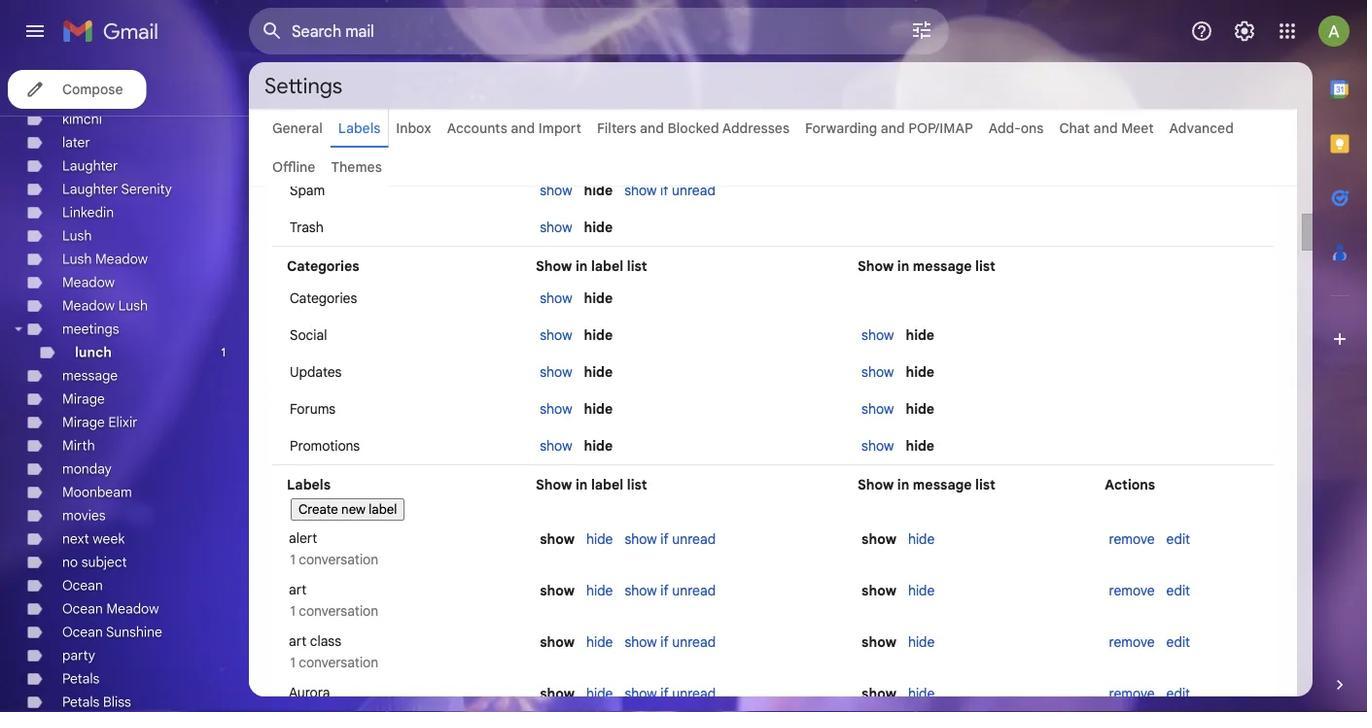 Task type: vqa. For each thing, say whether or not it's contained in the screenshot.
The Hello
no



Task type: locate. For each thing, give the bounding box(es) containing it.
meadow up meadow link in the top left of the page
[[95, 251, 148, 268]]

4 if from the top
[[661, 634, 669, 651]]

Search mail text field
[[292, 21, 856, 41]]

1 vertical spatial show in message list
[[858, 477, 996, 494]]

mirage down message link
[[62, 391, 105, 408]]

bliss
[[103, 694, 131, 711]]

1 show in label list from the top
[[536, 258, 647, 275]]

3 and from the left
[[881, 120, 905, 137]]

0 vertical spatial labels
[[338, 120, 380, 137]]

unread
[[672, 182, 716, 199], [672, 531, 716, 548], [672, 583, 716, 600], [672, 634, 716, 651], [672, 686, 716, 703]]

2 if from the top
[[661, 531, 669, 548]]

spam
[[290, 182, 325, 199]]

ocean down ocean link
[[62, 601, 103, 618]]

2 unread from the top
[[672, 531, 716, 548]]

mirage for "mirage" link
[[62, 391, 105, 408]]

4 remove from the top
[[1109, 686, 1155, 703]]

create new label
[[299, 502, 397, 518]]

show if unread
[[624, 182, 716, 199], [625, 531, 716, 548], [625, 583, 716, 600], [625, 634, 716, 651], [625, 686, 716, 703]]

2 edit from the top
[[1167, 583, 1190, 600]]

3 unread from the top
[[672, 583, 716, 600]]

create new label button
[[291, 499, 405, 521]]

1 vertical spatial art
[[289, 633, 307, 650]]

1 ocean from the top
[[62, 578, 103, 595]]

1 vertical spatial conversation
[[299, 603, 378, 620]]

and for accounts
[[511, 120, 535, 137]]

hide
[[584, 182, 613, 199], [584, 219, 613, 236], [584, 290, 613, 307], [584, 327, 613, 344], [906, 327, 935, 344], [584, 364, 613, 381], [906, 364, 935, 381], [584, 401, 613, 418], [906, 401, 935, 418], [584, 438, 613, 455], [906, 438, 935, 455], [586, 531, 613, 548], [908, 531, 935, 548], [586, 583, 613, 600], [908, 583, 935, 600], [586, 634, 613, 651], [908, 634, 935, 651], [586, 686, 613, 703], [908, 686, 935, 703]]

art inside art class 1 conversation
[[289, 633, 307, 650]]

lush for lush link
[[62, 228, 92, 245]]

subject
[[81, 554, 127, 571]]

conversation down class at the left bottom
[[299, 654, 378, 671]]

blocked
[[668, 120, 719, 137]]

edit for art class 1 conversation
[[1167, 634, 1190, 651]]

1 edit from the top
[[1167, 531, 1190, 548]]

support image
[[1190, 19, 1214, 43]]

show in label list
[[536, 258, 647, 275], [536, 477, 647, 494]]

show if unread for alert 1 conversation
[[625, 531, 716, 548]]

and left pop/imap
[[881, 120, 905, 137]]

1 show if unread link from the top
[[624, 182, 716, 199]]

3 edit from the top
[[1167, 634, 1190, 651]]

meadow link
[[62, 274, 115, 291]]

forwarding and pop/imap
[[805, 120, 973, 137]]

2 petals from the top
[[62, 694, 99, 711]]

4 and from the left
[[1094, 120, 1118, 137]]

label for labels
[[591, 477, 624, 494]]

1 conversation from the top
[[299, 551, 378, 568]]

inbox link
[[396, 120, 431, 137]]

3 remove from the top
[[1109, 634, 1155, 651]]

1 remove link from the top
[[1109, 531, 1155, 548]]

meetings link
[[62, 321, 119, 338]]

and
[[511, 120, 535, 137], [640, 120, 664, 137], [881, 120, 905, 137], [1094, 120, 1118, 137]]

unread for alert 1 conversation
[[672, 531, 716, 548]]

1 show if unread from the top
[[624, 182, 716, 199]]

2 laughter from the top
[[62, 181, 118, 198]]

petals down party at the bottom left of the page
[[62, 671, 99, 688]]

1 art from the top
[[289, 582, 307, 599]]

ocean for ocean link
[[62, 578, 103, 595]]

3 ocean from the top
[[62, 624, 103, 641]]

meadow up sunshine
[[106, 601, 159, 618]]

0 vertical spatial mirage
[[62, 391, 105, 408]]

remove
[[1109, 531, 1155, 548], [1109, 583, 1155, 600], [1109, 634, 1155, 651], [1109, 686, 1155, 703]]

2 vertical spatial ocean
[[62, 624, 103, 641]]

and right "filters"
[[640, 120, 664, 137]]

ocean link
[[62, 578, 103, 595]]

2 ocean from the top
[[62, 601, 103, 618]]

categories up social
[[290, 290, 357, 307]]

class
[[310, 633, 341, 650]]

3 conversation from the top
[[299, 654, 378, 671]]

0 vertical spatial petals
[[62, 671, 99, 688]]

petals down petals link
[[62, 694, 99, 711]]

1 vertical spatial message
[[62, 368, 118, 385]]

2 conversation from the top
[[299, 603, 378, 620]]

2 vertical spatial label
[[369, 502, 397, 518]]

1 show in message list from the top
[[858, 258, 996, 275]]

categories
[[287, 258, 359, 275], [290, 290, 357, 307]]

2 remove from the top
[[1109, 583, 1155, 600]]

1 inside art class 1 conversation
[[290, 654, 295, 671]]

4 show if unread from the top
[[625, 634, 716, 651]]

mirth link
[[62, 438, 95, 455]]

remove for art class 1 conversation
[[1109, 634, 1155, 651]]

5 unread from the top
[[672, 686, 716, 703]]

0 vertical spatial show in label list
[[536, 258, 647, 275]]

1 vertical spatial labels
[[287, 477, 331, 494]]

meetings
[[62, 321, 119, 338]]

and left import
[[511, 120, 535, 137]]

forwarding
[[805, 120, 877, 137]]

remove link for art 1 conversation
[[1109, 583, 1155, 600]]

2 show if unread from the top
[[625, 531, 716, 548]]

label
[[591, 258, 624, 275], [591, 477, 624, 494], [369, 502, 397, 518]]

0 vertical spatial lush
[[62, 228, 92, 245]]

0 vertical spatial message
[[913, 258, 972, 275]]

settings image
[[1233, 19, 1256, 43]]

1 vertical spatial label
[[591, 477, 624, 494]]

conversation for art
[[299, 603, 378, 620]]

social
[[290, 327, 327, 344]]

3 show if unread from the top
[[625, 583, 716, 600]]

None search field
[[249, 8, 949, 54]]

petals
[[62, 671, 99, 688], [62, 694, 99, 711]]

petals for petals link
[[62, 671, 99, 688]]

tab list
[[1313, 62, 1367, 643]]

3 show if unread link from the top
[[625, 583, 716, 600]]

2 show if unread link from the top
[[625, 531, 716, 548]]

3 remove link from the top
[[1109, 634, 1155, 651]]

serenity
[[121, 181, 172, 198]]

compose button
[[8, 70, 146, 109]]

add-ons link
[[989, 120, 1044, 137]]

accounts and import link
[[447, 120, 581, 137]]

edit
[[1167, 531, 1190, 548], [1167, 583, 1190, 600], [1167, 634, 1190, 651], [1167, 686, 1190, 703]]

conversation
[[299, 551, 378, 568], [299, 603, 378, 620], [299, 654, 378, 671]]

1 inside navigation
[[221, 346, 226, 360]]

1 petals from the top
[[62, 671, 99, 688]]

ocean up party at the bottom left of the page
[[62, 624, 103, 641]]

labels up themes
[[338, 120, 380, 137]]

meet
[[1121, 120, 1154, 137]]

1 vertical spatial mirage
[[62, 414, 105, 431]]

no
[[62, 554, 78, 571]]

0 vertical spatial ocean
[[62, 578, 103, 595]]

categories down trash
[[287, 258, 359, 275]]

labels link
[[338, 120, 380, 137]]

and right chat
[[1094, 120, 1118, 137]]

labels up 'create'
[[287, 477, 331, 494]]

2 mirage from the top
[[62, 414, 105, 431]]

show in message list
[[858, 258, 996, 275], [858, 477, 996, 494]]

mirage down "mirage" link
[[62, 414, 105, 431]]

art down alert
[[289, 582, 307, 599]]

1
[[221, 346, 226, 360], [290, 551, 295, 568], [290, 603, 295, 620], [290, 654, 295, 671]]

2 and from the left
[[640, 120, 664, 137]]

and for filters
[[640, 120, 664, 137]]

4 show if unread link from the top
[[625, 634, 716, 651]]

conversation inside alert 1 conversation
[[299, 551, 378, 568]]

unread for art 1 conversation
[[672, 583, 716, 600]]

navigation
[[0, 62, 249, 713]]

conversation up the art 1 conversation
[[299, 551, 378, 568]]

art 1 conversation
[[287, 582, 378, 620]]

ocean meadow link
[[62, 601, 159, 618]]

1 mirage from the top
[[62, 391, 105, 408]]

1 vertical spatial petals
[[62, 694, 99, 711]]

sunshine
[[106, 624, 162, 641]]

accounts
[[447, 120, 507, 137]]

3 if from the top
[[661, 583, 669, 600]]

1 vertical spatial laughter
[[62, 181, 118, 198]]

4 unread from the top
[[672, 634, 716, 651]]

2 show in label list from the top
[[536, 477, 647, 494]]

show in label list for categories
[[536, 258, 647, 275]]

if for alert 1 conversation
[[661, 531, 669, 548]]

0 vertical spatial conversation
[[299, 551, 378, 568]]

1 and from the left
[[511, 120, 535, 137]]

edit link
[[1167, 531, 1190, 548], [1167, 583, 1190, 600], [1167, 634, 1190, 651], [1167, 686, 1190, 703]]

aurora
[[289, 685, 330, 702]]

show
[[540, 182, 572, 199], [624, 182, 657, 199], [540, 219, 572, 236], [540, 290, 572, 307], [540, 327, 572, 344], [862, 327, 894, 344], [540, 364, 572, 381], [862, 364, 894, 381], [540, 401, 572, 418], [862, 401, 894, 418], [540, 438, 572, 455], [862, 438, 894, 455], [540, 531, 575, 548], [625, 531, 657, 548], [862, 531, 897, 548], [540, 583, 575, 600], [625, 583, 657, 600], [862, 583, 897, 600], [540, 634, 575, 651], [625, 634, 657, 651], [862, 634, 897, 651], [540, 686, 575, 703], [625, 686, 657, 703], [862, 686, 897, 703]]

lunch link
[[75, 344, 112, 361]]

1 vertical spatial ocean
[[62, 601, 103, 618]]

laughter down later link
[[62, 158, 118, 175]]

updates
[[290, 364, 342, 381]]

lush up meetings on the top
[[118, 298, 148, 315]]

lush
[[62, 228, 92, 245], [62, 251, 92, 268], [118, 298, 148, 315]]

in
[[576, 258, 588, 275], [897, 258, 910, 275], [576, 477, 588, 494], [897, 477, 910, 494]]

and for chat
[[1094, 120, 1118, 137]]

1 remove from the top
[[1109, 531, 1155, 548]]

1 laughter from the top
[[62, 158, 118, 175]]

2 edit link from the top
[[1167, 583, 1190, 600]]

0 vertical spatial categories
[[287, 258, 359, 275]]

2 art from the top
[[289, 633, 307, 650]]

lush down lush link
[[62, 251, 92, 268]]

compose
[[62, 81, 123, 98]]

0 vertical spatial show in message list
[[858, 258, 996, 275]]

ocean
[[62, 578, 103, 595], [62, 601, 103, 618], [62, 624, 103, 641]]

1 horizontal spatial labels
[[338, 120, 380, 137]]

kimchi link
[[62, 111, 102, 128]]

elixir
[[108, 414, 138, 431]]

ocean down no subject
[[62, 578, 103, 595]]

art left class at the left bottom
[[289, 633, 307, 650]]

mirth
[[62, 438, 95, 455]]

promotions
[[290, 438, 360, 455]]

general link
[[272, 120, 323, 137]]

2 show in message list from the top
[[858, 477, 996, 494]]

themes
[[331, 159, 382, 176]]

show if unread link for alert 1 conversation
[[625, 531, 716, 548]]

offline link
[[272, 159, 315, 176]]

filters
[[597, 120, 636, 137]]

forums
[[290, 401, 336, 418]]

2 vertical spatial conversation
[[299, 654, 378, 671]]

0 vertical spatial art
[[289, 582, 307, 599]]

art inside the art 1 conversation
[[289, 582, 307, 599]]

0 vertical spatial laughter
[[62, 158, 118, 175]]

3 edit link from the top
[[1167, 634, 1190, 651]]

2 vertical spatial message
[[913, 477, 972, 494]]

edit for alert 1 conversation
[[1167, 531, 1190, 548]]

2 vertical spatial lush
[[118, 298, 148, 315]]

1 inside the art 1 conversation
[[290, 603, 295, 620]]

1 if from the top
[[660, 182, 669, 199]]

search mail image
[[255, 14, 290, 49]]

0 vertical spatial label
[[591, 258, 624, 275]]

linkedin
[[62, 204, 114, 221]]

5 show if unread from the top
[[625, 686, 716, 703]]

laughter down laughter link
[[62, 181, 118, 198]]

edit link for art class 1 conversation
[[1167, 634, 1190, 651]]

1 vertical spatial show in label list
[[536, 477, 647, 494]]

conversation inside the art 1 conversation
[[299, 603, 378, 620]]

show in message list for labels
[[858, 477, 996, 494]]

conversation up class at the left bottom
[[299, 603, 378, 620]]

art for art
[[289, 582, 307, 599]]

remove link
[[1109, 531, 1155, 548], [1109, 583, 1155, 600], [1109, 634, 1155, 651], [1109, 686, 1155, 703]]

1 vertical spatial categories
[[290, 290, 357, 307]]

1 edit link from the top
[[1167, 531, 1190, 548]]

1 vertical spatial lush
[[62, 251, 92, 268]]

lush down the linkedin link
[[62, 228, 92, 245]]

2 remove link from the top
[[1109, 583, 1155, 600]]

ocean sunshine
[[62, 624, 162, 641]]



Task type: describe. For each thing, give the bounding box(es) containing it.
petals bliss link
[[62, 694, 131, 711]]

laughter for laughter serenity
[[62, 181, 118, 198]]

accounts and import
[[447, 120, 581, 137]]

moonbeam link
[[62, 484, 132, 501]]

ocean for ocean sunshine
[[62, 624, 103, 641]]

mirage elixir
[[62, 414, 138, 431]]

alert 1 conversation
[[287, 530, 378, 568]]

meadow down meadow link in the top left of the page
[[62, 298, 115, 315]]

and for forwarding
[[881, 120, 905, 137]]

meadow up meadow lush link
[[62, 274, 115, 291]]

message for labels
[[913, 477, 972, 494]]

linkedin link
[[62, 204, 114, 221]]

lunch
[[75, 344, 112, 361]]

message link
[[62, 368, 118, 385]]

gmail image
[[62, 12, 168, 51]]

petals for petals bliss
[[62, 694, 99, 711]]

label inside button
[[369, 502, 397, 518]]

filters and blocked addresses
[[597, 120, 790, 137]]

5 if from the top
[[661, 686, 669, 703]]

1 inside alert 1 conversation
[[290, 551, 295, 568]]

advanced search options image
[[902, 11, 941, 50]]

laughter serenity
[[62, 181, 172, 198]]

remove link for art class 1 conversation
[[1109, 634, 1155, 651]]

laughter link
[[62, 158, 118, 175]]

lush meadow
[[62, 251, 148, 268]]

advanced link
[[1169, 120, 1234, 137]]

show in message list for categories
[[858, 258, 996, 275]]

import
[[539, 120, 581, 137]]

4 remove link from the top
[[1109, 686, 1155, 703]]

1 unread from the top
[[672, 182, 716, 199]]

trash
[[290, 219, 324, 236]]

4 edit from the top
[[1167, 686, 1190, 703]]

actions
[[1105, 477, 1155, 494]]

laughter for laughter link
[[62, 158, 118, 175]]

new
[[341, 502, 366, 518]]

conversation inside art class 1 conversation
[[299, 654, 378, 671]]

lush for lush meadow
[[62, 251, 92, 268]]

mirage elixir link
[[62, 414, 138, 431]]

petals link
[[62, 671, 99, 688]]

edit link for alert 1 conversation
[[1167, 531, 1190, 548]]

show if unread for art class 1 conversation
[[625, 634, 716, 651]]

addresses
[[722, 120, 790, 137]]

inbox
[[396, 120, 431, 137]]

ocean for ocean meadow
[[62, 601, 103, 618]]

alert
[[289, 530, 317, 547]]

advanced
[[1169, 120, 1234, 137]]

4 edit link from the top
[[1167, 686, 1190, 703]]

art for art class
[[289, 633, 307, 650]]

party
[[62, 648, 95, 665]]

lush meadow link
[[62, 251, 148, 268]]

chat and meet link
[[1059, 120, 1154, 137]]

ocean meadow
[[62, 601, 159, 618]]

kimchi
[[62, 111, 102, 128]]

art class 1 conversation
[[287, 633, 378, 671]]

mirage for mirage elixir
[[62, 414, 105, 431]]

add-ons
[[989, 120, 1044, 137]]

petals bliss
[[62, 694, 131, 711]]

message for categories
[[913, 258, 972, 275]]

pop/imap
[[909, 120, 973, 137]]

5 show if unread link from the top
[[625, 686, 716, 703]]

later
[[62, 134, 90, 151]]

unread for art class 1 conversation
[[672, 634, 716, 651]]

laughter serenity link
[[62, 181, 172, 198]]

general
[[272, 120, 323, 137]]

remove link for alert 1 conversation
[[1109, 531, 1155, 548]]

meadow lush link
[[62, 298, 148, 315]]

remove for art 1 conversation
[[1109, 583, 1155, 600]]

edit for art 1 conversation
[[1167, 583, 1190, 600]]

chat
[[1059, 120, 1090, 137]]

filters and blocked addresses link
[[597, 120, 790, 137]]

party link
[[62, 648, 95, 665]]

show if unread link for art class 1 conversation
[[625, 634, 716, 651]]

monday link
[[62, 461, 112, 478]]

themes link
[[331, 159, 382, 176]]

conversation for alert
[[299, 551, 378, 568]]

movies link
[[62, 508, 106, 525]]

show if unread for art 1 conversation
[[625, 583, 716, 600]]

later link
[[62, 134, 90, 151]]

edit link for art 1 conversation
[[1167, 583, 1190, 600]]

navigation containing compose
[[0, 62, 249, 713]]

remove for alert 1 conversation
[[1109, 531, 1155, 548]]

ons
[[1021, 120, 1044, 137]]

mirage link
[[62, 391, 105, 408]]

lush link
[[62, 228, 92, 245]]

main menu image
[[23, 19, 47, 43]]

if for art class 1 conversation
[[661, 634, 669, 651]]

meadow lush
[[62, 298, 148, 315]]

chat and meet
[[1059, 120, 1154, 137]]

show if unread link for art 1 conversation
[[625, 583, 716, 600]]

if for art 1 conversation
[[661, 583, 669, 600]]

add-
[[989, 120, 1021, 137]]

moonbeam
[[62, 484, 132, 501]]

ocean sunshine link
[[62, 624, 162, 641]]

monday
[[62, 461, 112, 478]]

movies
[[62, 508, 106, 525]]

settings
[[265, 72, 342, 99]]

no subject
[[62, 554, 127, 571]]

0 horizontal spatial labels
[[287, 477, 331, 494]]

week
[[93, 531, 125, 548]]

forwarding and pop/imap link
[[805, 120, 973, 137]]

no subject link
[[62, 554, 127, 571]]

show in label list for labels
[[536, 477, 647, 494]]

create
[[299, 502, 338, 518]]

next week link
[[62, 531, 125, 548]]

label for categories
[[591, 258, 624, 275]]

next
[[62, 531, 89, 548]]



